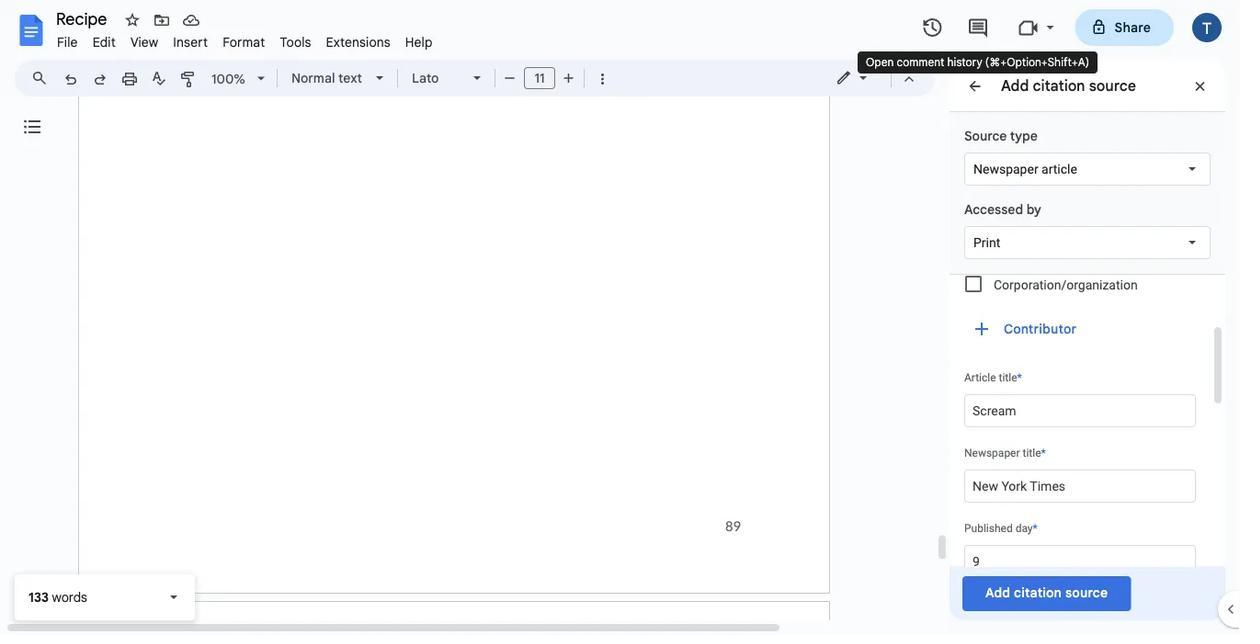 Task type: describe. For each thing, give the bounding box(es) containing it.
lato
[[412, 70, 439, 86]]

published day *
[[964, 522, 1038, 535]]

extensions
[[326, 34, 390, 50]]

Star checkbox
[[120, 7, 145, 33]]

contributor button
[[964, 313, 1091, 346]]

Newspaper title (recommended) text field
[[964, 470, 1196, 503]]

0 vertical spatial citation
[[1033, 76, 1085, 95]]

insert menu item
[[166, 31, 215, 53]]

view
[[130, 34, 158, 50]]

* for article title *
[[1017, 371, 1022, 384]]

words
[[52, 589, 87, 605]]

Font size field
[[524, 67, 563, 90]]

tools
[[280, 34, 311, 50]]

Font size text field
[[525, 67, 554, 89]]

corporation/organization
[[994, 277, 1138, 292]]

view menu item
[[123, 31, 166, 53]]

newspaper article option
[[974, 160, 1077, 178]]

Zoom field
[[204, 65, 273, 93]]

edit
[[93, 34, 116, 50]]

tools menu item
[[272, 31, 319, 53]]

share button
[[1075, 9, 1174, 46]]

print
[[974, 235, 1000, 250]]

text
[[338, 70, 362, 86]]

* for newspaper title *
[[1041, 447, 1046, 460]]

Rename text field
[[50, 7, 118, 29]]

source
[[964, 128, 1007, 144]]

mode and view toolbar
[[822, 60, 924, 97]]

newspaper article
[[974, 161, 1077, 177]]

print option
[[974, 233, 1000, 252]]

file
[[57, 34, 78, 50]]

0 vertical spatial add citation source
[[1001, 76, 1136, 95]]



Task type: locate. For each thing, give the bounding box(es) containing it.
133 words
[[28, 589, 87, 605]]

file menu item
[[50, 31, 85, 53]]

citation up type in the top right of the page
[[1033, 76, 1085, 95]]

add citation source inside button
[[985, 585, 1108, 601]]

source
[[1089, 76, 1136, 95], [1065, 585, 1108, 601]]

add down published day *
[[985, 585, 1011, 601]]

main toolbar
[[54, 64, 617, 93]]

1 vertical spatial newspaper
[[964, 447, 1020, 460]]

source inside add citation source button
[[1065, 585, 1108, 601]]

* right article
[[1017, 371, 1022, 384]]

newspaper title *
[[964, 447, 1046, 460]]

menu bar containing file
[[50, 24, 440, 54]]

add citation source button
[[962, 576, 1131, 611]]

published
[[964, 522, 1013, 535]]

normal text
[[291, 70, 362, 86]]

2 vertical spatial *
[[1033, 522, 1038, 535]]

contributor
[[1004, 321, 1077, 337]]

accessed
[[964, 201, 1023, 217]]

newspaper for newspaper title *
[[964, 447, 1020, 460]]

1 horizontal spatial title
[[1023, 447, 1041, 460]]

insert
[[173, 34, 208, 50]]

Menus field
[[23, 65, 63, 91]]

title for article title
[[999, 371, 1017, 384]]

title for newspaper title
[[1023, 447, 1041, 460]]

add citation source application
[[0, 0, 1240, 635]]

0 vertical spatial *
[[1017, 371, 1022, 384]]

title right article
[[999, 371, 1017, 384]]

Published day (recommended) text field
[[964, 545, 1196, 578]]

newspaper down article title *
[[964, 447, 1020, 460]]

article
[[1042, 161, 1077, 177]]

2 horizontal spatial *
[[1041, 447, 1046, 460]]

newspaper inside 'option'
[[974, 161, 1038, 177]]

normal
[[291, 70, 335, 86]]

menu bar
[[50, 24, 440, 54]]

newspaper down source type
[[974, 161, 1038, 177]]

1 vertical spatial add
[[985, 585, 1011, 601]]

citation inside add citation source button
[[1014, 585, 1062, 601]]

0 vertical spatial add
[[1001, 76, 1029, 95]]

0 horizontal spatial *
[[1017, 371, 1022, 384]]

Article title (recommended) text field
[[964, 394, 1196, 427]]

*
[[1017, 371, 1022, 384], [1041, 447, 1046, 460], [1033, 522, 1038, 535]]

0 vertical spatial source
[[1089, 76, 1136, 95]]

title
[[999, 371, 1017, 384], [1023, 447, 1041, 460]]

font list. lato selected. option
[[412, 65, 462, 91]]

help menu item
[[398, 31, 440, 53]]

source down published day (recommended) text field
[[1065, 585, 1108, 601]]

format
[[223, 34, 265, 50]]

Zoom text field
[[207, 66, 251, 92]]

add citation source
[[1001, 76, 1136, 95], [985, 585, 1108, 601]]

edit menu item
[[85, 31, 123, 53]]

Corporation/organization checkbox
[[965, 276, 982, 292]]

article title *
[[964, 371, 1022, 384]]

add
[[1001, 76, 1029, 95], [985, 585, 1011, 601]]

1 vertical spatial add citation source
[[985, 585, 1108, 601]]

133
[[28, 589, 49, 605]]

add up type in the top right of the page
[[1001, 76, 1029, 95]]

styles list. normal text selected. option
[[291, 65, 365, 91]]

citation
[[1033, 76, 1085, 95], [1014, 585, 1062, 601]]

share
[[1115, 19, 1151, 35]]

0 vertical spatial newspaper
[[974, 161, 1038, 177]]

0 horizontal spatial title
[[999, 371, 1017, 384]]

by
[[1027, 201, 1041, 217]]

accessed by
[[964, 201, 1041, 217]]

1 vertical spatial *
[[1041, 447, 1046, 460]]

newspaper
[[974, 161, 1038, 177], [964, 447, 1020, 460]]

add citation source up type in the top right of the page
[[1001, 76, 1136, 95]]

article
[[964, 371, 996, 384]]

source type
[[964, 128, 1038, 144]]

menu bar inside menu bar banner
[[50, 24, 440, 54]]

type
[[1010, 128, 1038, 144]]

format menu item
[[215, 31, 272, 53]]

menu bar banner
[[0, 0, 1240, 635]]

* up newspaper title (recommended) text box
[[1041, 447, 1046, 460]]

1 vertical spatial source
[[1065, 585, 1108, 601]]

add inside add citation source button
[[985, 585, 1011, 601]]

1 vertical spatial citation
[[1014, 585, 1062, 601]]

extensions menu item
[[319, 31, 398, 53]]

title up newspaper title (recommended) text box
[[1023, 447, 1041, 460]]

help
[[405, 34, 433, 50]]

source down the share button
[[1089, 76, 1136, 95]]

day
[[1015, 522, 1033, 535]]

1 horizontal spatial *
[[1033, 522, 1038, 535]]

0 vertical spatial title
[[999, 371, 1017, 384]]

citation down published day (recommended) text field
[[1014, 585, 1062, 601]]

1 vertical spatial title
[[1023, 447, 1041, 460]]

add citation source down published day (recommended) text field
[[985, 585, 1108, 601]]

* for published day *
[[1033, 522, 1038, 535]]

* right the 'published'
[[1033, 522, 1038, 535]]

newspaper for newspaper article
[[974, 161, 1038, 177]]



Task type: vqa. For each thing, say whether or not it's contained in the screenshot.
heading to the middle
no



